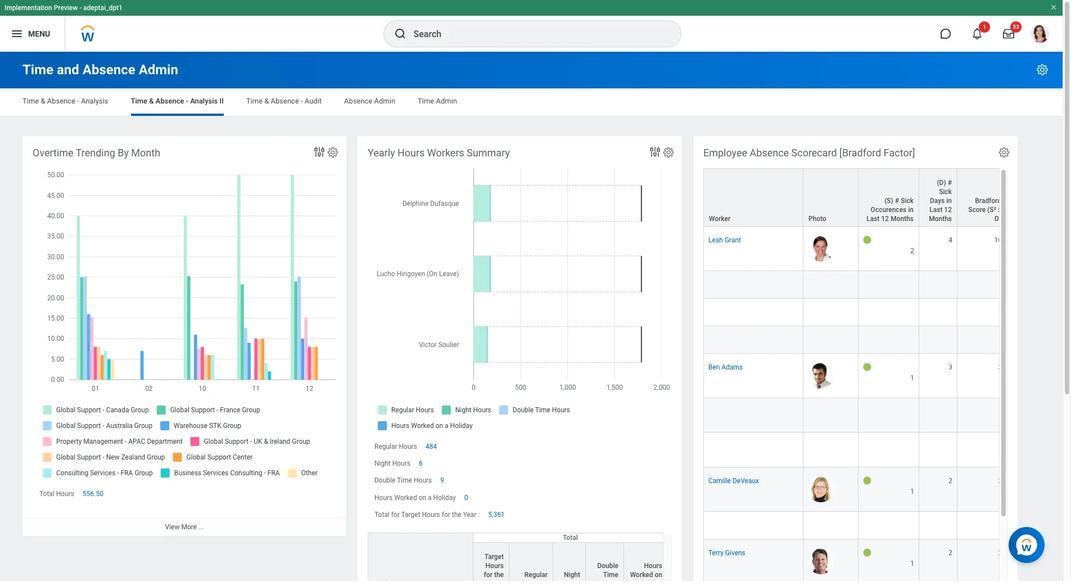 Task type: describe. For each thing, give the bounding box(es) containing it.
worker
[[709, 215, 731, 223]]

month
[[131, 147, 160, 159]]

- for time & absence - analysis ii
[[186, 97, 188, 105]]

bradford
[[975, 197, 1002, 205]]

1 for terry givens
[[911, 560, 915, 567]]

total row
[[368, 533, 668, 581]]

holiday inside popup button
[[640, 580, 663, 581]]

adeptai_dpt1
[[83, 4, 123, 12]]

0 horizontal spatial year
[[463, 511, 477, 518]]

(s²
[[988, 206, 997, 214]]

employee's photo (leah grant) image
[[808, 236, 834, 262]]

33
[[1013, 24, 1020, 30]]

double time hours inside popup button
[[598, 562, 619, 581]]

target hours for the year
[[484, 553, 504, 581]]

1 inside button
[[983, 24, 987, 30]]

- for time & absence - analysis
[[77, 97, 79, 105]]

employee's photo (terry givens) image
[[808, 548, 834, 574]]

time and absence admin
[[23, 62, 178, 78]]

camille
[[709, 477, 731, 485]]

time inside popup button
[[603, 571, 619, 579]]

target hours for the year column header
[[474, 533, 510, 581]]

:
[[478, 511, 480, 518]]

employee absence scorecard [bradford factor]
[[704, 147, 916, 159]]

1 3 from the left
[[949, 363, 953, 371]]

0 horizontal spatial double time hours
[[375, 477, 432, 485]]

night hours button
[[554, 543, 586, 581]]

(d) # sick days in last 12 months column header
[[920, 168, 958, 227]]

& for time & absence - analysis ii
[[149, 97, 154, 105]]

12 for occurences
[[882, 215, 889, 223]]

(d)
[[937, 179, 947, 187]]

admin for absence admin
[[374, 97, 396, 105]]

implementation preview -   adeptai_dpt1
[[5, 4, 123, 12]]

menu
[[28, 29, 50, 38]]

absence for time & absence - analysis
[[47, 97, 75, 105]]

camille deveaux
[[709, 477, 759, 485]]

photo button
[[804, 169, 858, 226]]

0 vertical spatial hours worked on a holiday
[[375, 494, 456, 502]]

overtime trending by month
[[33, 147, 160, 159]]

factor]
[[884, 147, 916, 159]]

terry givens link
[[709, 547, 746, 557]]

night inside night hours
[[564, 571, 581, 579]]

bradford score  (s² x d) button
[[958, 169, 1007, 226]]

view more ... link
[[23, 518, 347, 536]]

absence right audit
[[344, 97, 373, 105]]

time admin
[[418, 97, 457, 105]]

configure and view chart data image
[[649, 145, 662, 159]]

time & absence - analysis ii
[[131, 97, 224, 105]]

absence for time and absence admin
[[83, 62, 135, 78]]

484 button
[[426, 442, 439, 451]]

configure yearly hours workers summary image
[[663, 146, 675, 159]]

score
[[969, 206, 986, 214]]

hours worked on a holiday button
[[624, 543, 668, 581]]

absence for time & absence - audit
[[271, 97, 299, 105]]

notifications large image
[[972, 28, 983, 39]]

ben adams link
[[709, 361, 743, 371]]

admin for time admin
[[436, 97, 457, 105]]

Search Workday  search field
[[414, 21, 658, 46]]

hours inside overtime trending by month "element"
[[56, 490, 74, 498]]

time for time admin
[[418, 97, 434, 105]]

months for days
[[929, 215, 952, 223]]

by
[[118, 147, 129, 159]]

0 horizontal spatial target
[[401, 511, 421, 518]]

1 for camille deveaux
[[911, 487, 915, 495]]

days
[[930, 197, 945, 205]]

[bradford
[[840, 147, 882, 159]]

# for (d)
[[948, 179, 952, 187]]

(d) # sick days in last 12 months
[[929, 179, 952, 223]]

0 horizontal spatial night hours
[[375, 460, 411, 468]]

employee
[[704, 147, 748, 159]]

overtime
[[33, 147, 73, 159]]

0 horizontal spatial for
[[391, 511, 400, 518]]

0 horizontal spatial worked
[[394, 494, 417, 502]]

sick for days
[[939, 188, 952, 196]]

and
[[57, 62, 79, 78]]

camille deveaux link
[[709, 475, 759, 485]]

photo column header
[[804, 168, 859, 227]]

1 button
[[965, 21, 991, 46]]

double time hours button
[[586, 543, 624, 581]]

worker button
[[704, 169, 803, 226]]

4
[[949, 236, 953, 244]]

6
[[419, 460, 423, 468]]

16
[[995, 236, 1002, 244]]

& for time & absence - audit
[[265, 97, 269, 105]]

worked inside hours worked on a holiday
[[630, 571, 653, 579]]

5,361
[[488, 511, 505, 518]]

6 button
[[419, 459, 425, 468]]

absence admin
[[344, 97, 396, 105]]

double time hours column header
[[586, 533, 624, 581]]

leah grant
[[709, 236, 741, 244]]

search image
[[393, 27, 407, 41]]

# for (s)
[[895, 197, 900, 205]]

audit
[[305, 97, 322, 105]]

regular inside popup button
[[525, 571, 548, 579]]

484
[[426, 443, 437, 451]]

night hours inside popup button
[[562, 571, 581, 581]]

tab list inside time and absence admin main content
[[11, 89, 1052, 116]]

regular hours button
[[510, 543, 553, 581]]

inbox large image
[[1004, 28, 1015, 39]]

implementation
[[5, 4, 52, 12]]

hours inside the regular hours
[[530, 580, 548, 581]]

justify image
[[10, 27, 24, 41]]

2 3 from the left
[[999, 363, 1002, 371]]

hours inside "target hours for the year"
[[486, 562, 504, 570]]

5,361 button
[[488, 510, 507, 519]]

(s) # sick occurences in last 12 months column header
[[859, 168, 920, 227]]

556.50 button
[[83, 489, 105, 498]]

(s) # sick occurences in last 12 months button
[[859, 169, 919, 226]]

yearly hours workers summary element
[[358, 136, 682, 581]]

ben
[[709, 363, 720, 371]]

12 for days
[[945, 206, 952, 214]]

employee's photo (ben adams) image
[[808, 363, 834, 389]]

total button
[[474, 533, 668, 542]]

1 for ben adams
[[911, 374, 915, 382]]

time & absence - audit
[[246, 97, 322, 105]]

analysis for time & absence - analysis ii
[[190, 97, 218, 105]]

terry
[[709, 549, 724, 557]]

row containing target hours for the year
[[368, 533, 668, 581]]

yearly
[[368, 147, 395, 159]]



Task type: vqa. For each thing, say whether or not it's contained in the screenshot.
'justify' icon
yes



Task type: locate. For each thing, give the bounding box(es) containing it.
1 horizontal spatial 3
[[999, 363, 1002, 371]]

profile logan mcneil image
[[1032, 25, 1050, 45]]

1 horizontal spatial last
[[930, 206, 943, 214]]

1 horizontal spatial target
[[485, 553, 504, 561]]

& right ii
[[265, 97, 269, 105]]

0 vertical spatial on
[[419, 494, 426, 502]]

1 vertical spatial night
[[564, 571, 581, 579]]

in
[[947, 197, 952, 205], [909, 206, 914, 214]]

worked up total for target hours for the year :
[[394, 494, 417, 502]]

1 horizontal spatial on
[[655, 571, 663, 579]]

holiday
[[433, 494, 456, 502], [640, 580, 663, 581]]

ii
[[220, 97, 224, 105]]

2
[[911, 247, 915, 255], [949, 477, 953, 485], [999, 477, 1002, 485], [949, 549, 953, 557], [999, 549, 1002, 557]]

0 vertical spatial the
[[452, 511, 462, 518]]

the inside "target hours for the year"
[[494, 571, 504, 579]]

1 horizontal spatial &
[[149, 97, 154, 105]]

year left the regular hours popup button at bottom
[[490, 580, 504, 581]]

0 horizontal spatial in
[[909, 206, 914, 214]]

admin up time & absence - analysis ii
[[139, 62, 178, 78]]

1 horizontal spatial analysis
[[190, 97, 218, 105]]

for inside "target hours for the year"
[[484, 571, 493, 579]]

a up total for target hours for the year :
[[428, 494, 432, 502]]

yearly hours workers summary
[[368, 147, 510, 159]]

12 inside (s) # sick occurences in last 12 months
[[882, 215, 889, 223]]

d)
[[995, 215, 1002, 223]]

night hours left 6
[[375, 460, 411, 468]]

1 vertical spatial regular hours
[[525, 571, 548, 581]]

2 analysis from the left
[[190, 97, 218, 105]]

1 horizontal spatial in
[[947, 197, 952, 205]]

total hours
[[39, 490, 74, 498]]

regular left 484
[[375, 443, 397, 451]]

0
[[464, 494, 468, 502]]

double inside popup button
[[598, 562, 619, 570]]

on up total for target hours for the year :
[[419, 494, 426, 502]]

double time hours
[[375, 477, 432, 485], [598, 562, 619, 581]]

1 vertical spatial total
[[375, 511, 390, 518]]

0 horizontal spatial sick
[[901, 197, 914, 205]]

0 horizontal spatial admin
[[139, 62, 178, 78]]

1 vertical spatial night hours
[[562, 571, 581, 581]]

0 vertical spatial double
[[375, 477, 396, 485]]

target down 6
[[401, 511, 421, 518]]

menu button
[[0, 16, 65, 52]]

night hours left 'double time hours' popup button
[[562, 571, 581, 581]]

2 horizontal spatial total
[[563, 534, 578, 542]]

2 horizontal spatial admin
[[436, 97, 457, 105]]

3 & from the left
[[265, 97, 269, 105]]

0 horizontal spatial analysis
[[81, 97, 108, 105]]

1 horizontal spatial admin
[[374, 97, 396, 105]]

& up month
[[149, 97, 154, 105]]

0 horizontal spatial the
[[452, 511, 462, 518]]

33 button
[[997, 21, 1022, 46]]

0 horizontal spatial &
[[41, 97, 45, 105]]

target inside "target hours for the year"
[[485, 553, 504, 561]]

occurences
[[871, 206, 907, 214]]

0 vertical spatial regular
[[375, 443, 397, 451]]

months down occurences
[[891, 215, 914, 223]]

1 vertical spatial worked
[[630, 571, 653, 579]]

1 analysis from the left
[[81, 97, 108, 105]]

double time hours down 6
[[375, 477, 432, 485]]

leah
[[709, 236, 723, 244]]

double up total for target hours for the year :
[[375, 477, 396, 485]]

sick inside '(d) # sick days in last 12 months'
[[939, 188, 952, 196]]

year inside "target hours for the year"
[[490, 580, 504, 581]]

0 vertical spatial year
[[463, 511, 477, 518]]

hours worked on a holiday up total for target hours for the year :
[[375, 494, 456, 502]]

1 horizontal spatial night hours
[[562, 571, 581, 581]]

1
[[983, 24, 987, 30], [911, 374, 915, 382], [911, 487, 915, 495], [911, 560, 915, 567]]

sick for occurences
[[901, 197, 914, 205]]

hours worked on a holiday right 'double time hours' popup button
[[630, 562, 663, 581]]

1 horizontal spatial months
[[929, 215, 952, 223]]

0 horizontal spatial holiday
[[433, 494, 456, 502]]

- for time & absence - audit
[[301, 97, 303, 105]]

1 horizontal spatial #
[[948, 179, 952, 187]]

worker column header
[[704, 168, 804, 227]]

1 horizontal spatial worked
[[630, 571, 653, 579]]

& for time & absence - analysis
[[41, 97, 45, 105]]

1 vertical spatial #
[[895, 197, 900, 205]]

holiday right 'double time hours' popup button
[[640, 580, 663, 581]]

0 vertical spatial night hours
[[375, 460, 411, 468]]

row containing (d) # sick days in last 12 months
[[704, 168, 1072, 227]]

workers
[[427, 147, 465, 159]]

0 horizontal spatial a
[[428, 494, 432, 502]]

(d) # sick days in last 12 months button
[[920, 169, 957, 226]]

# right the (s)
[[895, 197, 900, 205]]

0 horizontal spatial 12
[[882, 215, 889, 223]]

0 vertical spatial total
[[39, 490, 54, 498]]

bradford score  (s² x d)
[[969, 197, 1002, 223]]

night left 6
[[375, 460, 391, 468]]

worked right 'double time hours' popup button
[[630, 571, 653, 579]]

row
[[704, 168, 1072, 227], [704, 227, 1072, 271], [704, 271, 1072, 299], [704, 299, 1072, 326], [704, 326, 1072, 354], [704, 354, 1072, 398], [704, 398, 1072, 433], [704, 433, 1072, 467], [704, 467, 1072, 512], [704, 512, 1072, 539], [368, 533, 668, 581], [704, 539, 1072, 581]]

0 horizontal spatial night
[[375, 460, 391, 468]]

regular left night hours popup button
[[525, 571, 548, 579]]

(s) # sick occurences in last 12 months
[[867, 197, 914, 223]]

admin up workers
[[436, 97, 457, 105]]

1 horizontal spatial night
[[564, 571, 581, 579]]

9
[[441, 477, 444, 485]]

1 & from the left
[[41, 97, 45, 105]]

- left audit
[[301, 97, 303, 105]]

row containing ben adams
[[704, 354, 1072, 398]]

deveaux
[[733, 477, 759, 485]]

total inside popup button
[[563, 534, 578, 542]]

0 vertical spatial in
[[947, 197, 952, 205]]

1 vertical spatial double time hours
[[598, 562, 619, 581]]

row containing camille deveaux
[[704, 467, 1072, 512]]

1 vertical spatial 12
[[882, 215, 889, 223]]

1 vertical spatial a
[[635, 580, 638, 581]]

ben adams
[[709, 363, 743, 371]]

1 horizontal spatial regular
[[525, 571, 548, 579]]

time for time & absence - analysis
[[23, 97, 39, 105]]

1 horizontal spatial for
[[442, 511, 450, 518]]

row containing terry givens
[[704, 539, 1072, 581]]

sick inside (s) # sick occurences in last 12 months
[[901, 197, 914, 205]]

# inside '(d) # sick days in last 12 months'
[[948, 179, 952, 187]]

0 button
[[464, 493, 470, 502]]

1 vertical spatial double
[[598, 562, 619, 570]]

1 horizontal spatial double time hours
[[598, 562, 619, 581]]

-
[[79, 4, 82, 12], [77, 97, 79, 105], [186, 97, 188, 105], [301, 97, 303, 105]]

double left the hours worked on a holiday popup button
[[598, 562, 619, 570]]

in right occurences
[[909, 206, 914, 214]]

close environment banner image
[[1051, 4, 1058, 11]]

12 inside '(d) # sick days in last 12 months'
[[945, 206, 952, 214]]

employee's photo (camille deveaux) image
[[808, 476, 834, 502]]

#
[[948, 179, 952, 187], [895, 197, 900, 205]]

2 & from the left
[[149, 97, 154, 105]]

2 months from the left
[[929, 215, 952, 223]]

total for total for target hours for the year :
[[375, 511, 390, 518]]

time for time & absence - audit
[[246, 97, 263, 105]]

admin up yearly
[[374, 97, 396, 105]]

time for time and absence admin
[[23, 62, 53, 78]]

last inside (s) # sick occurences in last 12 months
[[867, 215, 880, 223]]

sick
[[939, 188, 952, 196], [901, 197, 914, 205]]

- left ii
[[186, 97, 188, 105]]

1 horizontal spatial regular hours
[[525, 571, 548, 581]]

absence
[[83, 62, 135, 78], [47, 97, 75, 105], [156, 97, 184, 105], [271, 97, 299, 105], [344, 97, 373, 105], [750, 147, 789, 159]]

regular hours column header
[[510, 533, 554, 581]]

sick down "(d)"
[[939, 188, 952, 196]]

time and absence admin main content
[[0, 52, 1072, 581]]

employee absence scorecard [bradford factor] element
[[694, 136, 1072, 581]]

2 horizontal spatial &
[[265, 97, 269, 105]]

1 horizontal spatial holiday
[[640, 580, 663, 581]]

sick right the (s)
[[901, 197, 914, 205]]

1 horizontal spatial year
[[490, 580, 504, 581]]

0 vertical spatial target
[[401, 511, 421, 518]]

absence right employee
[[750, 147, 789, 159]]

adams
[[722, 363, 743, 371]]

configure this page image
[[1036, 63, 1050, 77]]

menu banner
[[0, 0, 1063, 52]]

cell
[[704, 271, 804, 299], [804, 271, 859, 299], [859, 271, 920, 299], [920, 271, 958, 299], [958, 271, 1007, 299], [704, 299, 804, 326], [804, 299, 859, 326], [859, 299, 920, 326], [920, 299, 958, 326], [958, 299, 1007, 326], [704, 326, 804, 354], [804, 326, 859, 354], [859, 326, 920, 354], [920, 326, 958, 354], [958, 326, 1007, 354], [704, 398, 804, 433], [804, 398, 859, 433], [859, 398, 920, 433], [920, 398, 958, 433], [958, 398, 1007, 433], [704, 433, 804, 467], [804, 433, 859, 467], [859, 433, 920, 467], [920, 433, 958, 467], [958, 433, 1007, 467], [704, 512, 804, 539], [804, 512, 859, 539], [859, 512, 920, 539], [920, 512, 958, 539], [958, 512, 1007, 539]]

1 vertical spatial hours worked on a holiday
[[630, 562, 663, 581]]

row containing leah grant
[[704, 227, 1072, 271]]

view
[[165, 523, 180, 531]]

total inside overtime trending by month "element"
[[39, 490, 54, 498]]

months inside popup button
[[929, 215, 952, 223]]

night hours column header
[[554, 533, 586, 581]]

in inside '(d) # sick days in last 12 months'
[[947, 197, 952, 205]]

scorecard
[[792, 147, 837, 159]]

0 horizontal spatial 3
[[949, 363, 953, 371]]

12
[[945, 206, 952, 214], [882, 215, 889, 223]]

months down the days
[[929, 215, 952, 223]]

configure and view chart data image
[[313, 145, 326, 159]]

absence right and
[[83, 62, 135, 78]]

absence left ii
[[156, 97, 184, 105]]

hours inside hours worked on a holiday
[[644, 562, 663, 570]]

0 horizontal spatial double
[[375, 477, 396, 485]]

in inside (s) # sick occurences in last 12 months
[[909, 206, 914, 214]]

1 horizontal spatial 12
[[945, 206, 952, 214]]

regular hours left 484
[[375, 443, 417, 451]]

1 horizontal spatial the
[[494, 571, 504, 579]]

on
[[419, 494, 426, 502], [655, 571, 663, 579]]

absence for time & absence - analysis ii
[[156, 97, 184, 105]]

0 horizontal spatial months
[[891, 215, 914, 223]]

0 horizontal spatial total
[[39, 490, 54, 498]]

- down and
[[77, 97, 79, 105]]

the
[[452, 511, 462, 518], [494, 571, 504, 579]]

...
[[199, 523, 204, 531]]

photo
[[809, 215, 827, 223]]

x
[[998, 206, 1002, 214]]

9 button
[[441, 476, 446, 485]]

0 vertical spatial night
[[375, 460, 391, 468]]

analysis left ii
[[190, 97, 218, 105]]

0 vertical spatial a
[[428, 494, 432, 502]]

1 vertical spatial regular
[[525, 571, 548, 579]]

1 vertical spatial in
[[909, 206, 914, 214]]

last inside '(d) # sick days in last 12 months'
[[930, 206, 943, 214]]

configure employee absence scorecard [bradford factor] image
[[998, 146, 1011, 159]]

total for total hours
[[39, 490, 54, 498]]

regular hours inside popup button
[[525, 571, 548, 581]]

1 vertical spatial holiday
[[640, 580, 663, 581]]

- inside the menu banner
[[79, 4, 82, 12]]

# inside (s) # sick occurences in last 12 months
[[895, 197, 900, 205]]

1 vertical spatial sick
[[901, 197, 914, 205]]

tab list containing time & absence - analysis
[[11, 89, 1052, 116]]

2 horizontal spatial for
[[484, 571, 493, 579]]

556.50
[[83, 490, 103, 498]]

0 vertical spatial sick
[[939, 188, 952, 196]]

worked
[[394, 494, 417, 502], [630, 571, 653, 579]]

total for target hours for the year :
[[375, 511, 480, 518]]

&
[[41, 97, 45, 105], [149, 97, 154, 105], [265, 97, 269, 105]]

0 vertical spatial worked
[[394, 494, 417, 502]]

0 vertical spatial double time hours
[[375, 477, 432, 485]]

2 vertical spatial total
[[563, 534, 578, 542]]

overtime trending by month element
[[23, 136, 347, 536]]

absence left audit
[[271, 97, 299, 105]]

grant
[[725, 236, 741, 244]]

- right preview
[[79, 4, 82, 12]]

leah grant link
[[709, 234, 741, 244]]

analysis for time & absence - analysis
[[81, 97, 108, 105]]

analysis down time and absence admin
[[81, 97, 108, 105]]

target left regular hours column header
[[485, 553, 504, 561]]

1 horizontal spatial hours worked on a holiday
[[630, 562, 663, 581]]

in right the days
[[947, 197, 952, 205]]

absence down and
[[47, 97, 75, 105]]

3
[[949, 363, 953, 371], [999, 363, 1002, 371]]

on inside popup button
[[655, 571, 663, 579]]

night left 'double time hours' popup button
[[564, 571, 581, 579]]

1 horizontal spatial sick
[[939, 188, 952, 196]]

holiday down 9 button
[[433, 494, 456, 502]]

0 vertical spatial last
[[930, 206, 943, 214]]

time
[[23, 62, 53, 78], [23, 97, 39, 105], [131, 97, 147, 105], [246, 97, 263, 105], [418, 97, 434, 105], [397, 477, 412, 485], [603, 571, 619, 579]]

in for occurences
[[909, 206, 914, 214]]

last for occurences
[[867, 215, 880, 223]]

total
[[39, 490, 54, 498], [375, 511, 390, 518], [563, 534, 578, 542]]

regular hours left night hours popup button
[[525, 571, 548, 581]]

12 down occurences
[[882, 215, 889, 223]]

summary
[[467, 147, 510, 159]]

months inside (s) # sick occurences in last 12 months
[[891, 215, 914, 223]]

1 months from the left
[[891, 215, 914, 223]]

# right "(d)"
[[948, 179, 952, 187]]

& up overtime
[[41, 97, 45, 105]]

view more ...
[[165, 523, 204, 531]]

more
[[181, 523, 197, 531]]

0 vertical spatial #
[[948, 179, 952, 187]]

0 horizontal spatial last
[[867, 215, 880, 223]]

admin
[[139, 62, 178, 78], [374, 97, 396, 105], [436, 97, 457, 105]]

0 horizontal spatial regular hours
[[375, 443, 417, 451]]

1 horizontal spatial a
[[635, 580, 638, 581]]

givens
[[726, 549, 746, 557]]

target hours for the year button
[[474, 543, 509, 581]]

1 vertical spatial the
[[494, 571, 504, 579]]

1 vertical spatial year
[[490, 580, 504, 581]]

0 horizontal spatial regular
[[375, 443, 397, 451]]

time & absence - analysis
[[23, 97, 108, 105]]

column header
[[368, 533, 474, 581]]

0 horizontal spatial on
[[419, 494, 426, 502]]

in for days
[[947, 197, 952, 205]]

0 vertical spatial regular hours
[[375, 443, 417, 451]]

hours worked on a holiday
[[375, 494, 456, 502], [630, 562, 663, 581]]

the left the regular hours popup button at bottom
[[494, 571, 504, 579]]

last for days
[[930, 206, 943, 214]]

0 vertical spatial holiday
[[433, 494, 456, 502]]

terry givens
[[709, 549, 746, 557]]

1 vertical spatial on
[[655, 571, 663, 579]]

12 down the days
[[945, 206, 952, 214]]

1 horizontal spatial total
[[375, 511, 390, 518]]

tab list
[[11, 89, 1052, 116]]

1 horizontal spatial double
[[598, 562, 619, 570]]

configure overtime trending by month image
[[327, 146, 339, 159]]

time for time & absence - analysis ii
[[131, 97, 147, 105]]

0 vertical spatial 12
[[945, 206, 952, 214]]

double time hours left the hours worked on a holiday popup button
[[598, 562, 619, 581]]

hours worked on a holiday inside popup button
[[630, 562, 663, 581]]

months for occurences
[[891, 215, 914, 223]]

a inside hours worked on a holiday
[[635, 580, 638, 581]]

1 vertical spatial target
[[485, 553, 504, 561]]

for
[[391, 511, 400, 518], [442, 511, 450, 518], [484, 571, 493, 579]]

the left ':'
[[452, 511, 462, 518]]

trending
[[76, 147, 115, 159]]

a right 'double time hours' popup button
[[635, 580, 638, 581]]

last down occurences
[[867, 215, 880, 223]]

a
[[428, 494, 432, 502], [635, 580, 638, 581]]

regular
[[375, 443, 397, 451], [525, 571, 548, 579]]

(s)
[[885, 197, 894, 205]]

1 vertical spatial last
[[867, 215, 880, 223]]

last down the days
[[930, 206, 943, 214]]

preview
[[54, 4, 78, 12]]

year left ':'
[[463, 511, 477, 518]]

night
[[375, 460, 391, 468], [564, 571, 581, 579]]

0 horizontal spatial #
[[895, 197, 900, 205]]

0 horizontal spatial hours worked on a holiday
[[375, 494, 456, 502]]

on right 'double time hours' popup button
[[655, 571, 663, 579]]



